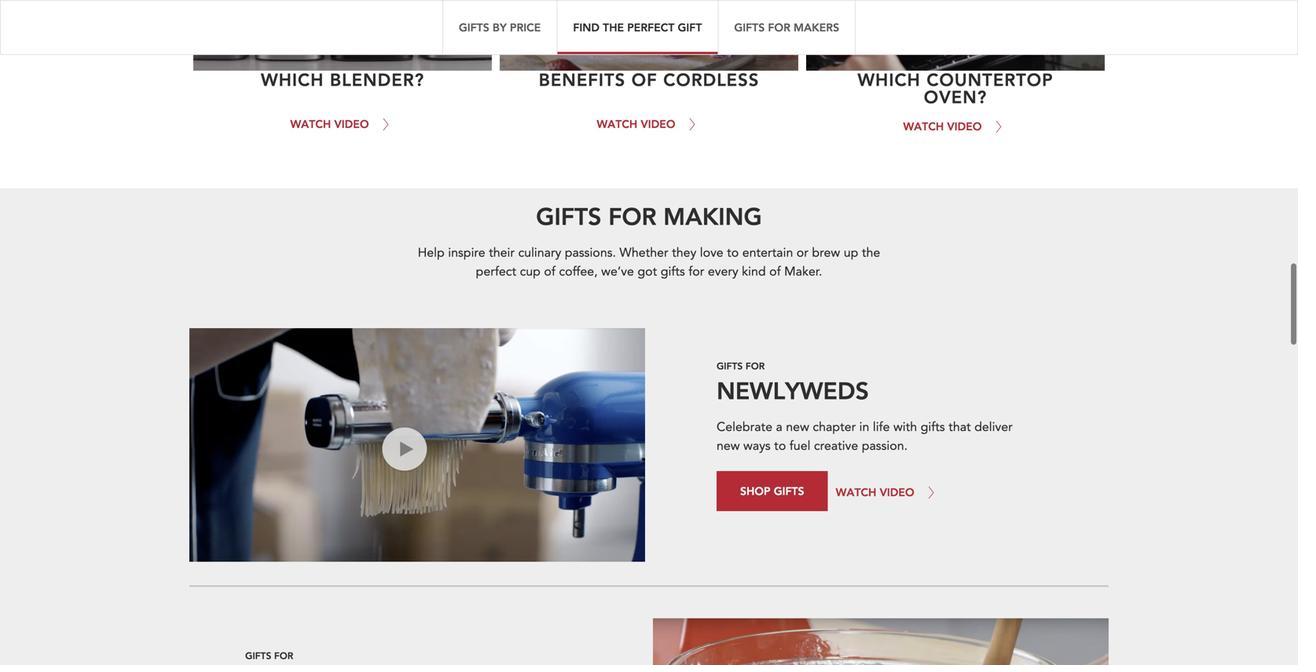 Task type: vqa. For each thing, say whether or not it's contained in the screenshot.
"SELECT"
no



Task type: describe. For each thing, give the bounding box(es) containing it.
which countertop oven?
[[858, 68, 1053, 108]]

culinary
[[518, 245, 561, 262]]

makers
[[794, 20, 839, 35]]

in
[[859, 419, 869, 436]]

gifts for makers
[[734, 20, 839, 35]]

their
[[489, 245, 515, 262]]

we've
[[601, 263, 634, 281]]

watch video link
[[836, 471, 940, 514]]

video
[[382, 486, 415, 503]]

gifts for
[[245, 650, 293, 662]]

watch video down passion.
[[836, 485, 914, 500]]

find
[[573, 20, 600, 35]]

video for of
[[641, 117, 675, 131]]

brew
[[812, 245, 840, 262]]

video for blender?
[[334, 117, 369, 131]]

1 of from the left
[[544, 263, 556, 281]]

for for makers
[[768, 20, 791, 35]]

life
[[873, 419, 890, 436]]

gifts for newlyweds
[[717, 360, 869, 406]]

0 horizontal spatial new
[[717, 438, 740, 455]]

to inside celebrate a new chapter in life with gifts that deliver new ways to fuel creative passion.
[[774, 438, 786, 455]]

perfect
[[476, 263, 516, 281]]

gifts by price
[[459, 20, 541, 35]]

gifts inside celebrate a new chapter in life with gifts that deliver new ways to fuel creative passion.
[[921, 419, 945, 436]]

watch video for blender?
[[290, 117, 369, 131]]

love
[[700, 245, 724, 262]]

watch video button for blender?
[[290, 103, 395, 134]]

watch down creative
[[836, 485, 877, 500]]

passions.
[[565, 245, 616, 262]]

watch for of
[[597, 117, 638, 131]]

gifts for making
[[536, 201, 762, 232]]

shop
[[740, 484, 771, 498]]

benefits
[[539, 68, 626, 91]]

that
[[949, 419, 971, 436]]

video for countertop
[[947, 119, 982, 134]]

entertain
[[742, 245, 793, 262]]

blender?
[[330, 68, 424, 91]]

shop gifts link
[[717, 471, 828, 511]]

the
[[862, 245, 880, 262]]

video thumbnail. image for blender?
[[193, 0, 492, 71]]

watch
[[382, 471, 418, 488]]

maker.
[[784, 263, 822, 281]]

icon
[[382, 500, 406, 517]]

whether
[[620, 245, 669, 262]]

for for newlyweds
[[746, 360, 765, 372]]



Task type: locate. For each thing, give the bounding box(es) containing it.
shop gifts
[[740, 484, 804, 498]]

watch video
[[290, 117, 369, 131], [597, 117, 675, 131], [903, 119, 982, 134], [836, 485, 914, 500]]

gifts for price
[[459, 20, 489, 35]]

to right the love
[[727, 245, 739, 262]]

with
[[893, 419, 917, 436]]

0 vertical spatial new
[[786, 419, 809, 436]]

of down "entertain"
[[769, 263, 781, 281]]

or
[[797, 245, 809, 262]]

watch video down which blender?
[[290, 117, 369, 131]]

new
[[786, 419, 809, 436], [717, 438, 740, 455]]

of right cup
[[544, 263, 556, 281]]

for inside gifts for makers button
[[768, 20, 791, 35]]

0 horizontal spatial which
[[261, 68, 324, 91]]

ways
[[743, 438, 771, 455]]

inspire
[[448, 245, 485, 262]]

gifts for makers
[[734, 20, 765, 35]]

gifts inside gifts for newlyweds
[[717, 360, 743, 372]]

which for which blender?
[[261, 68, 324, 91]]

celebrate
[[717, 419, 773, 436]]

gifts for making
[[536, 201, 602, 232]]

1 horizontal spatial which
[[858, 68, 921, 91]]

of
[[544, 263, 556, 281], [769, 263, 781, 281]]

help
[[418, 245, 445, 262]]

watch video button down countertop
[[903, 105, 1008, 136]]

1 horizontal spatial to
[[774, 438, 786, 455]]

1 vertical spatial to
[[774, 438, 786, 455]]

help inspire their culinary passions. whether they love to entertain or brew up the perfect cup of coffee, we've got gifts for every kind of maker.
[[418, 245, 880, 281]]

benefits of cordless
[[539, 68, 759, 91]]

1 horizontal spatial new
[[786, 419, 809, 436]]

for
[[768, 20, 791, 35], [609, 201, 657, 232], [746, 360, 765, 372], [274, 650, 293, 662]]

for inside gifts for newlyweds
[[746, 360, 765, 372]]

gifts by price button
[[442, 0, 557, 55]]

1 horizontal spatial of
[[769, 263, 781, 281]]

chapter
[[813, 419, 856, 436]]

watch video for of
[[597, 117, 675, 131]]

gift
[[678, 20, 702, 35]]

passion.
[[862, 438, 908, 455]]

watch
[[290, 117, 331, 131], [597, 117, 638, 131], [903, 119, 944, 134], [836, 485, 877, 500]]

countertop
[[927, 68, 1053, 91]]

1 horizontal spatial watch video button
[[597, 103, 701, 134]]

video down passion.
[[880, 485, 914, 500]]

making
[[664, 201, 762, 232]]

1 vertical spatial new
[[717, 438, 740, 455]]

watch video button down benefits of cordless on the top of the page
[[597, 103, 701, 134]]

oven?
[[924, 85, 987, 108]]

1 which from the left
[[261, 68, 324, 91]]

got
[[638, 263, 657, 281]]

video thumbnail. image for countertop
[[806, 0, 1105, 71]]

cup
[[520, 263, 541, 281]]

0 horizontal spatial gifts
[[661, 263, 685, 281]]

gifts
[[459, 20, 489, 35], [734, 20, 765, 35], [536, 201, 602, 232], [717, 360, 743, 372], [774, 484, 804, 498], [245, 650, 271, 662]]

to down a
[[774, 438, 786, 455]]

fuel
[[790, 438, 811, 455]]

price
[[510, 20, 541, 35]]

for
[[689, 263, 704, 281]]

which
[[261, 68, 324, 91], [858, 68, 921, 91]]

video down oven?
[[947, 119, 982, 134]]

every
[[708, 263, 739, 281]]

watch for blender?
[[290, 117, 331, 131]]

new right a
[[786, 419, 809, 436]]

1 vertical spatial gifts
[[921, 419, 945, 436]]

they
[[672, 245, 697, 262]]

gifts for newlyweds
[[717, 360, 743, 372]]

gifts
[[661, 263, 685, 281], [921, 419, 945, 436]]

kind
[[742, 263, 766, 281]]

watch video down oven?
[[903, 119, 982, 134]]

find the perfect gift
[[573, 20, 702, 35]]

0 vertical spatial gifts
[[661, 263, 685, 281]]

watch video button for countertop
[[903, 105, 1008, 136]]

gifts left that
[[921, 419, 945, 436]]

to
[[727, 245, 739, 262], [774, 438, 786, 455]]

of
[[632, 68, 658, 91]]

newlyweds
[[717, 375, 869, 406]]

to inside help inspire their culinary passions. whether they love to entertain or brew up the perfect cup of coffee, we've got gifts for every kind of maker.
[[727, 245, 739, 262]]

celebrate a new chapter in life with gifts that deliver new ways to fuel creative passion.
[[717, 419, 1013, 455]]

0 horizontal spatial watch video button
[[290, 103, 395, 134]]

up
[[844, 245, 858, 262]]

perfect
[[627, 20, 675, 35]]

watch video for countertop
[[903, 119, 982, 134]]

watch video down of
[[597, 117, 675, 131]]

2 which from the left
[[858, 68, 921, 91]]

find the perfect gift button
[[557, 0, 718, 55]]

video thumbnail. image for of
[[500, 0, 798, 71]]

watch video button
[[290, 103, 395, 134], [597, 103, 701, 134], [903, 105, 1008, 136]]

watch down oven?
[[903, 119, 944, 134]]

1 horizontal spatial gifts
[[921, 419, 945, 436]]

video
[[334, 117, 369, 131], [641, 117, 675, 131], [947, 119, 982, 134], [880, 485, 914, 500]]

0 horizontal spatial to
[[727, 245, 739, 262]]

creative
[[814, 438, 858, 455]]

watch down which blender?
[[290, 117, 331, 131]]

which for which countertop oven?
[[858, 68, 921, 91]]

2 horizontal spatial watch video button
[[903, 105, 1008, 136]]

watch down of
[[597, 117, 638, 131]]

video thumbnail. image
[[193, 0, 492, 71], [500, 0, 798, 71], [806, 0, 1105, 71], [189, 329, 645, 562], [653, 619, 1109, 666]]

deliver
[[975, 419, 1013, 436]]

video down benefits of cordless on the top of the page
[[641, 117, 675, 131]]

new down celebrate
[[717, 438, 740, 455]]

a
[[776, 419, 783, 436]]

gifts down they
[[661, 263, 685, 281]]

video down which blender?
[[334, 117, 369, 131]]

the
[[603, 20, 624, 35]]

watch video icon
[[382, 471, 418, 517]]

gifts inside help inspire their culinary passions. whether they love to entertain or brew up the perfect cup of coffee, we've got gifts for every kind of maker.
[[661, 263, 685, 281]]

watch video button for of
[[597, 103, 701, 134]]

watch for countertop
[[903, 119, 944, 134]]

gifts for makers button
[[718, 0, 856, 55]]

cordless
[[663, 68, 759, 91]]

coffee,
[[559, 263, 598, 281]]

watch video button down which blender?
[[290, 103, 395, 134]]

0 horizontal spatial of
[[544, 263, 556, 281]]

for for making
[[609, 201, 657, 232]]

0 vertical spatial to
[[727, 245, 739, 262]]

by
[[493, 20, 507, 35]]

2 of from the left
[[769, 263, 781, 281]]

which blender?
[[261, 68, 424, 91]]

which inside which countertop oven?
[[858, 68, 921, 91]]



